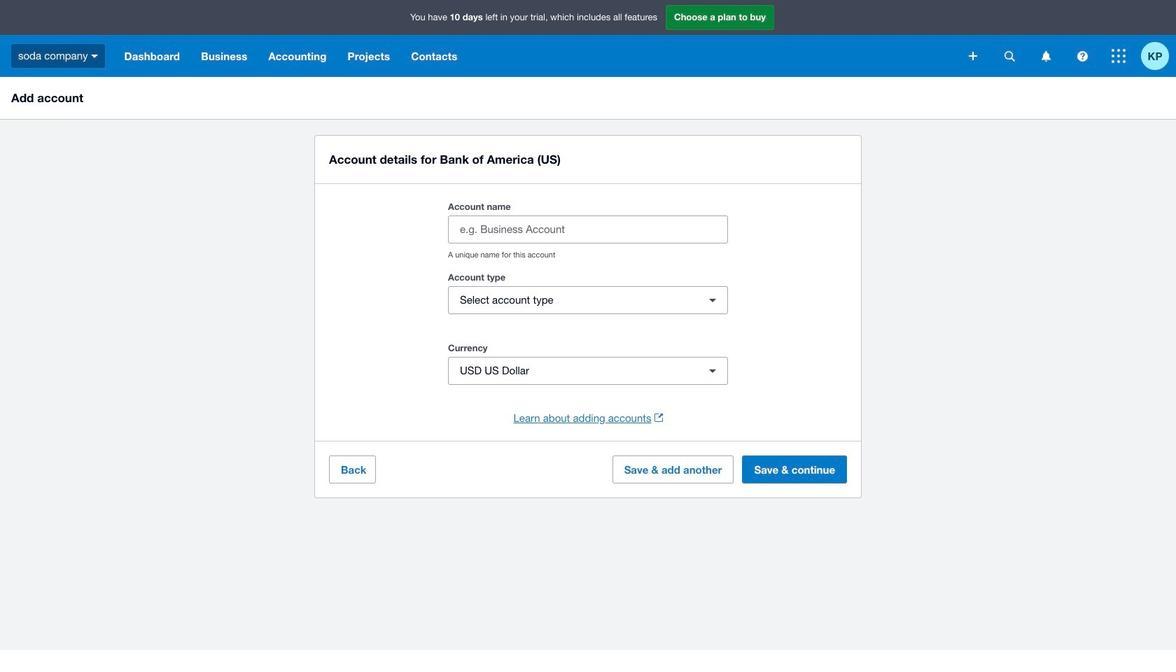 Task type: locate. For each thing, give the bounding box(es) containing it.
svg image
[[1112, 49, 1126, 63], [1042, 51, 1051, 61], [1077, 51, 1088, 61], [969, 52, 978, 60], [91, 54, 98, 58]]

e.g. Business Account field
[[449, 216, 728, 243]]

svg image
[[1005, 51, 1015, 61]]

banner
[[0, 0, 1177, 77]]



Task type: vqa. For each thing, say whether or not it's contained in the screenshot.
define on the top of the page
no



